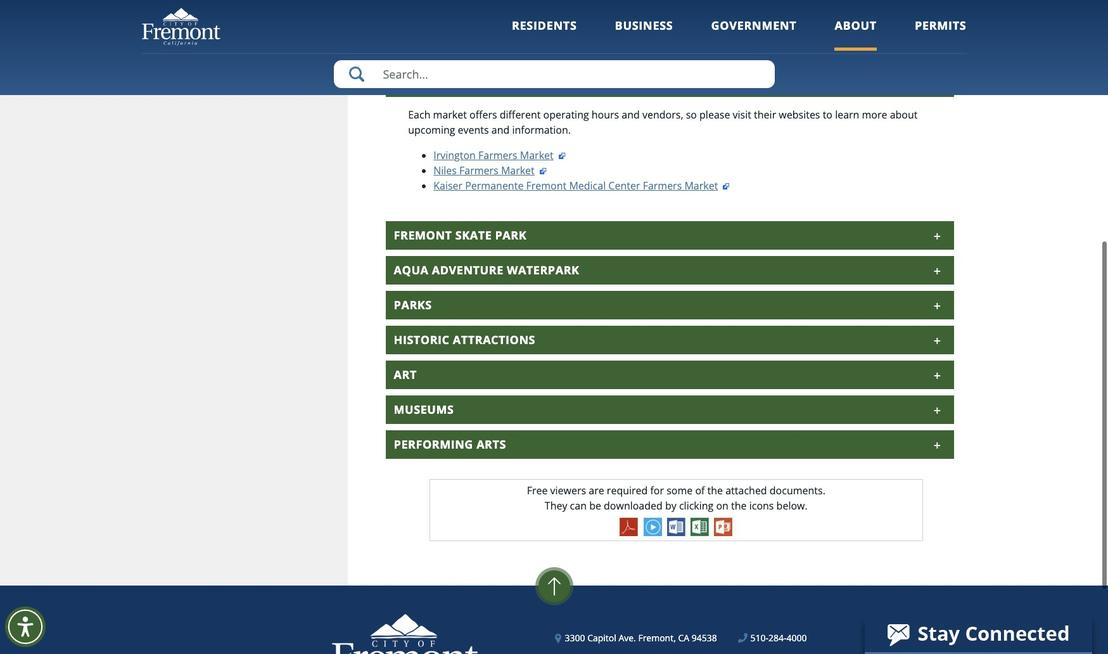 Task type: locate. For each thing, give the bounding box(es) containing it.
to left learn
[[823, 107, 833, 121]]

in
[[386, 35, 395, 49]]

fremont inside irvington farmers market niles farmers market kaiser permanente fremont medical center farmers market
[[526, 178, 567, 192]]

to
[[474, 5, 484, 19], [713, 5, 722, 19], [778, 20, 787, 34], [815, 20, 825, 34], [823, 107, 833, 121]]

0 horizontal spatial a
[[472, 35, 478, 49]]

1 vertical spatial activities
[[675, 20, 716, 34]]

to inside each market offers different operating hours and vendors, so please visit their websites to learn more about upcoming events and information.
[[823, 107, 833, 121]]

0 horizontal spatial the
[[579, 5, 595, 19]]

1 our from the left
[[564, 20, 581, 34]]

download powerpoint viewer image
[[714, 517, 733, 535]]

2 vertical spatial market
[[685, 178, 718, 192]]

94538
[[692, 631, 717, 643]]

our down range
[[719, 20, 735, 34]]

activities up offer
[[775, 5, 816, 19]]

1 horizontal spatial fremont
[[526, 178, 567, 192]]

be
[[590, 498, 601, 512]]

culture
[[518, 35, 552, 49]]

nature,
[[397, 35, 432, 49]]

operating
[[544, 107, 589, 121]]

some up culture
[[524, 20, 550, 34]]

they
[[545, 498, 568, 512]]

farmers up each
[[394, 74, 449, 89]]

visitors
[[923, 5, 956, 19]]

1 horizontal spatial some
[[667, 483, 693, 496]]

0 horizontal spatial some
[[524, 20, 550, 34]]

columnusercontrol3 main content
[[348, 0, 967, 585]]

performing
[[394, 436, 473, 451]]

0 horizontal spatial city
[[597, 5, 615, 19]]

fremont up the places
[[630, 5, 670, 19]]

1 vertical spatial market
[[501, 162, 535, 176]]

for inside free viewers are required for some of the attached documents. they can be downloaded by clicking on the icons below.
[[651, 483, 664, 496]]

parks
[[394, 296, 432, 311]]

icons
[[750, 498, 774, 512]]

a right get
[[472, 35, 478, 49]]

ca
[[678, 631, 690, 643]]

irvington farmers market niles farmers market kaiser permanente fremont medical center farmers market
[[434, 147, 718, 192]]

the right on
[[731, 498, 747, 512]]

fremont,
[[638, 631, 676, 643]]

from
[[386, 5, 411, 19]]

so
[[686, 107, 697, 121]]

for left all
[[893, 5, 907, 19]]

2 horizontal spatial a
[[725, 5, 731, 19]]

websites
[[779, 107, 820, 121]]

is
[[673, 5, 680, 19]]

0 horizontal spatial activities
[[675, 20, 716, 34]]

some up by
[[667, 483, 693, 496]]

kaiser
[[434, 178, 463, 192]]

download excel viewer image
[[691, 517, 709, 535]]

farmers up permanente
[[460, 162, 499, 176]]

some inside from scenic parks to historic landmarks, the city of fremont is home to a range of activities and attractions for all visitors and residents. take a look at some of our favorite places and activities our city has to offer to make memories, relax, soak in nature, and get a dose of culture too!
[[524, 20, 550, 34]]

relax,
[[910, 20, 936, 34]]

required
[[607, 483, 648, 496]]

has
[[758, 20, 775, 34]]

events
[[458, 122, 489, 136]]

tab list containing farmers markets
[[386, 67, 954, 458]]

performing arts
[[394, 436, 506, 451]]

1 horizontal spatial the
[[708, 483, 723, 496]]

offer
[[790, 20, 813, 34]]

0 vertical spatial a
[[725, 5, 731, 19]]

of down at
[[506, 35, 516, 49]]

city up favorite
[[597, 5, 615, 19]]

each market offers different operating hours and vendors, so please visit their websites to learn more about upcoming events and information.
[[408, 107, 918, 136]]

fremont left "medical"
[[526, 178, 567, 192]]

fremont up the aqua
[[394, 226, 452, 242]]

landmarks,
[[524, 5, 576, 19]]

0 vertical spatial the
[[579, 5, 595, 19]]

attached
[[726, 483, 767, 496]]

skate
[[456, 226, 492, 242]]

1 vertical spatial fremont
[[526, 178, 567, 192]]

some inside free viewers are required for some of the attached documents. they can be downloaded by clicking on the icons below.
[[667, 483, 693, 496]]

and
[[819, 5, 837, 19], [386, 20, 404, 34], [655, 20, 673, 34], [434, 35, 452, 49], [622, 107, 640, 121], [492, 122, 510, 136]]

upcoming
[[408, 122, 455, 136]]

downloaded
[[604, 498, 663, 512]]

by
[[665, 498, 677, 512]]

permits
[[915, 18, 967, 33]]

for
[[893, 5, 907, 19], [651, 483, 664, 496]]

niles farmers market link
[[434, 162, 547, 176]]

memories,
[[856, 20, 907, 34]]

the up favorite
[[579, 5, 595, 19]]

free
[[527, 483, 548, 496]]

art
[[394, 366, 417, 381]]

1 horizontal spatial our
[[719, 20, 735, 34]]

1 vertical spatial for
[[651, 483, 664, 496]]

1 vertical spatial city
[[738, 20, 756, 34]]

0 vertical spatial some
[[524, 20, 550, 34]]

places
[[622, 20, 652, 34]]

some
[[524, 20, 550, 34], [667, 483, 693, 496]]

fremont
[[630, 5, 670, 19], [526, 178, 567, 192], [394, 226, 452, 242]]

range
[[733, 5, 760, 19]]

the inside from scenic parks to historic landmarks, the city of fremont is home to a range of activities and attractions for all visitors and residents. take a look at some of our favorite places and activities our city has to offer to make memories, relax, soak in nature, and get a dose of culture too!
[[579, 5, 595, 19]]

0 horizontal spatial our
[[564, 20, 581, 34]]

of up "too!"
[[552, 20, 562, 34]]

capitol
[[588, 631, 617, 643]]

0 vertical spatial fremont
[[630, 5, 670, 19]]

residents
[[512, 18, 577, 33]]

our
[[564, 20, 581, 34], [719, 20, 735, 34]]

irvington
[[434, 147, 476, 161]]

2 our from the left
[[719, 20, 735, 34]]

and right hours
[[622, 107, 640, 121]]

Search text field
[[334, 60, 775, 88]]

a
[[725, 5, 731, 19], [481, 20, 486, 34], [472, 35, 478, 49]]

3300 capitol ave. fremont, ca 94538 link
[[556, 630, 717, 644]]

0 vertical spatial market
[[520, 147, 554, 161]]

510-284-4000 link
[[739, 630, 807, 644]]

home
[[683, 5, 710, 19]]

and down from
[[386, 20, 404, 34]]

permits link
[[915, 18, 967, 50]]

farmers up "niles farmers market" link
[[479, 147, 518, 161]]

niles
[[434, 162, 457, 176]]

scenic
[[413, 5, 443, 19]]

city
[[597, 5, 615, 19], [738, 20, 756, 34]]

2 vertical spatial the
[[731, 498, 747, 512]]

documents.
[[770, 483, 826, 496]]

of
[[617, 5, 627, 19], [763, 5, 773, 19], [552, 20, 562, 34], [506, 35, 516, 49], [696, 483, 705, 496]]

farmers
[[394, 74, 449, 89], [479, 147, 518, 161], [460, 162, 499, 176], [643, 178, 682, 192]]

fremont inside from scenic parks to historic landmarks, the city of fremont is home to a range of activities and attractions for all visitors and residents. take a look at some of our favorite places and activities our city has to offer to make memories, relax, soak in nature, and get a dose of culture too!
[[630, 5, 670, 19]]

activities down home
[[675, 20, 716, 34]]

4000
[[787, 631, 807, 643]]

1 horizontal spatial activities
[[775, 5, 816, 19]]

1 horizontal spatial city
[[738, 20, 756, 34]]

and up make
[[819, 5, 837, 19]]

1 vertical spatial some
[[667, 483, 693, 496]]

take
[[456, 20, 478, 34]]

vendors,
[[643, 107, 684, 121]]

1 horizontal spatial for
[[893, 5, 907, 19]]

the up on
[[708, 483, 723, 496]]

city down range
[[738, 20, 756, 34]]

1 horizontal spatial a
[[481, 20, 486, 34]]

about link
[[835, 18, 877, 50]]

ave.
[[619, 631, 636, 643]]

2 vertical spatial a
[[472, 35, 478, 49]]

to right home
[[713, 5, 722, 19]]

and down is
[[655, 20, 673, 34]]

0 horizontal spatial for
[[651, 483, 664, 496]]

hours
[[592, 107, 619, 121]]

2 vertical spatial fremont
[[394, 226, 452, 242]]

of up clicking at the right of page
[[696, 483, 705, 496]]

0 vertical spatial for
[[893, 5, 907, 19]]

our up "too!"
[[564, 20, 581, 34]]

a left look
[[481, 20, 486, 34]]

aqua adventure waterpark
[[394, 261, 580, 277]]

market
[[433, 107, 467, 121]]

a left range
[[725, 5, 731, 19]]

download word viewer image
[[667, 517, 686, 535]]

activities
[[775, 5, 816, 19], [675, 20, 716, 34]]

for inside from scenic parks to historic landmarks, the city of fremont is home to a range of activities and attractions for all visitors and residents. take a look at some of our favorite places and activities our city has to offer to make memories, relax, soak in nature, and get a dose of culture too!
[[893, 5, 907, 19]]

the
[[579, 5, 595, 19], [708, 483, 723, 496], [731, 498, 747, 512]]

and left get
[[434, 35, 452, 49]]

tab list
[[386, 67, 954, 458]]

for up downloaded
[[651, 483, 664, 496]]

2 horizontal spatial fremont
[[630, 5, 670, 19]]

permanente
[[465, 178, 524, 192]]



Task type: vqa. For each thing, say whether or not it's contained in the screenshot.
House Image
no



Task type: describe. For each thing, give the bounding box(es) containing it.
medical
[[569, 178, 606, 192]]

too!
[[554, 35, 573, 49]]

about
[[890, 107, 918, 121]]

about
[[835, 18, 877, 33]]

historic attractions
[[394, 331, 536, 346]]

and down offers
[[492, 122, 510, 136]]

download acrobat reader image
[[620, 517, 638, 535]]

1 vertical spatial the
[[708, 483, 723, 496]]

arts
[[477, 436, 506, 451]]

each
[[408, 107, 431, 121]]

historic
[[486, 5, 521, 19]]

business
[[615, 18, 673, 33]]

stay connected image
[[865, 617, 1091, 652]]

favorite
[[583, 20, 620, 34]]

3300
[[565, 631, 585, 643]]

to up take
[[474, 5, 484, 19]]

free viewers are required for some of the attached documents. they can be downloaded by clicking on the icons below.
[[527, 483, 826, 512]]

markets
[[452, 74, 508, 89]]

residents link
[[512, 18, 577, 50]]

0 vertical spatial activities
[[775, 5, 816, 19]]

attractions
[[453, 331, 536, 346]]

of up has
[[763, 5, 773, 19]]

information.
[[512, 122, 571, 136]]

aqua
[[394, 261, 429, 277]]

attractions
[[840, 5, 890, 19]]

tab list inside columnusercontrol3 main content
[[386, 67, 954, 458]]

0 horizontal spatial fremont
[[394, 226, 452, 242]]

2 horizontal spatial the
[[731, 498, 747, 512]]

farmers markets
[[394, 74, 508, 89]]

3300 capitol ave. fremont, ca 94538
[[565, 631, 717, 643]]

offers
[[470, 107, 497, 121]]

510-284-4000
[[751, 631, 807, 643]]

to right offer
[[815, 20, 825, 34]]

irvington farmers market link
[[434, 147, 566, 161]]

to right has
[[778, 20, 787, 34]]

fremont skate park
[[394, 226, 527, 242]]

government
[[711, 18, 797, 33]]

of up the places
[[617, 5, 627, 19]]

dose
[[481, 35, 503, 49]]

please
[[700, 107, 730, 121]]

can
[[570, 498, 587, 512]]

park
[[495, 226, 527, 242]]

make
[[828, 20, 854, 34]]

are
[[589, 483, 604, 496]]

adventure
[[432, 261, 504, 277]]

1 vertical spatial a
[[481, 20, 486, 34]]

on
[[716, 498, 729, 512]]

more
[[862, 107, 888, 121]]

soak
[[938, 20, 960, 34]]

their
[[754, 107, 777, 121]]

viewers
[[550, 483, 586, 496]]

of inside free viewers are required for some of the attached documents. they can be downloaded by clicking on the icons below.
[[696, 483, 705, 496]]

learn
[[835, 107, 860, 121]]

510-
[[751, 631, 769, 643]]

at
[[512, 20, 521, 34]]

284-
[[769, 631, 787, 643]]

visit
[[733, 107, 752, 121]]

get
[[455, 35, 470, 49]]

from scenic parks to historic landmarks, the city of fremont is home to a range of activities and attractions for all visitors and residents. take a look at some of our favorite places and activities our city has to offer to make memories, relax, soak in nature, and get a dose of culture too!
[[386, 5, 960, 49]]

historic
[[394, 331, 450, 346]]

all
[[909, 5, 920, 19]]

farmers right center
[[643, 178, 682, 192]]

waterpark
[[507, 261, 580, 277]]

government link
[[711, 18, 797, 50]]

kaiser permanente fremont medical center farmers market link
[[434, 178, 731, 192]]

business link
[[615, 18, 673, 50]]

below.
[[777, 498, 808, 512]]

center
[[609, 178, 640, 192]]

different
[[500, 107, 541, 121]]

download windows media player image
[[644, 517, 662, 535]]

residents.
[[407, 20, 453, 34]]

look
[[489, 20, 509, 34]]

parks
[[445, 5, 471, 19]]

0 vertical spatial city
[[597, 5, 615, 19]]



